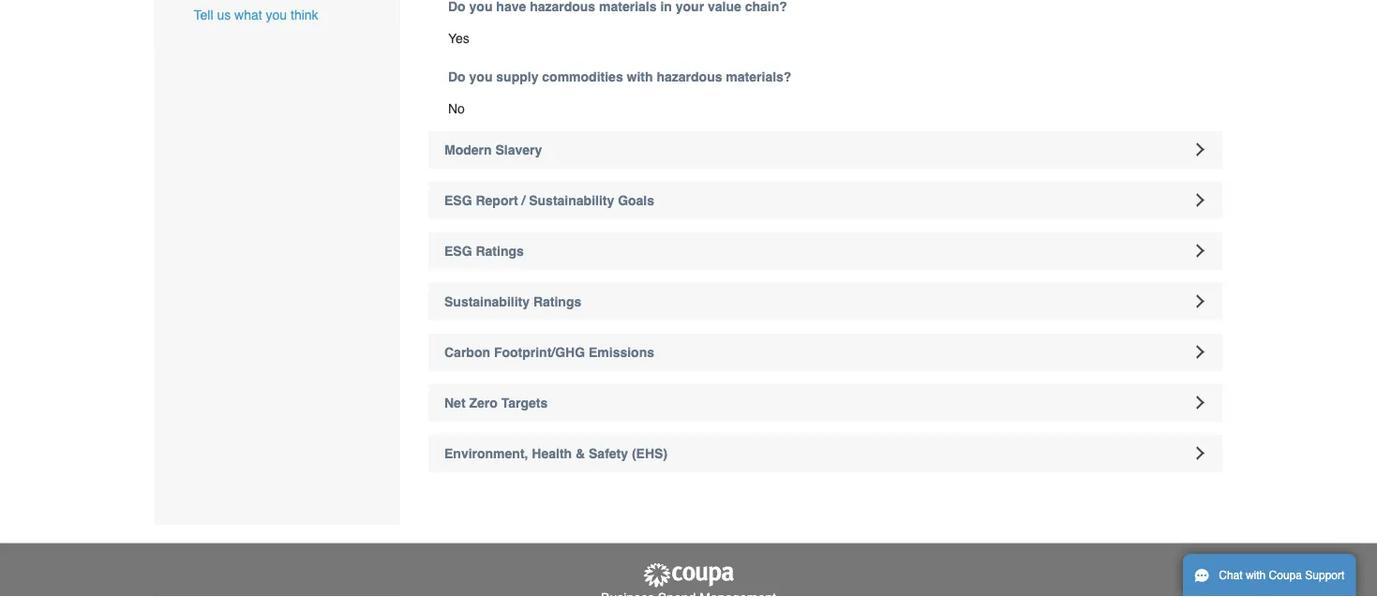 Task type: locate. For each thing, give the bounding box(es) containing it.
sustainability down esg ratings
[[444, 294, 530, 309]]

carbon footprint/ghg emissions
[[444, 345, 654, 360]]

no
[[448, 101, 465, 116]]

you left think
[[266, 7, 287, 22]]

0 vertical spatial with
[[627, 69, 653, 84]]

modern slavery
[[444, 142, 542, 157]]

do you supply commodities with hazardous materials?
[[448, 69, 792, 84]]

net zero targets button
[[428, 384, 1223, 421]]

esg inside heading
[[444, 193, 472, 208]]

ratings inside dropdown button
[[533, 294, 582, 309]]

report
[[476, 193, 518, 208]]

ratings up the carbon footprint/ghg emissions
[[533, 294, 582, 309]]

emissions
[[589, 345, 654, 360]]

us
[[217, 7, 231, 22]]

sustainability
[[529, 193, 614, 208], [444, 294, 530, 309]]

modern
[[444, 142, 492, 157]]

1 vertical spatial ratings
[[533, 294, 582, 309]]

environment, health & safety (ehs)
[[444, 446, 668, 461]]

chat with coupa support
[[1219, 569, 1345, 582]]

1 horizontal spatial with
[[1246, 569, 1266, 582]]

1 esg from the top
[[444, 193, 472, 208]]

net
[[444, 395, 466, 410]]

1 vertical spatial esg
[[444, 243, 472, 258]]

ratings down report
[[476, 243, 524, 258]]

esg report / sustainability goals button
[[428, 181, 1223, 219]]

ratings
[[476, 243, 524, 258], [533, 294, 582, 309]]

you inside button
[[266, 7, 287, 22]]

esg inside heading
[[444, 243, 472, 258]]

0 horizontal spatial you
[[266, 7, 287, 22]]

0 horizontal spatial ratings
[[476, 243, 524, 258]]

0 horizontal spatial with
[[627, 69, 653, 84]]

what
[[234, 7, 262, 22]]

esg up sustainability ratings
[[444, 243, 472, 258]]

you
[[266, 7, 287, 22], [469, 69, 493, 84]]

esg
[[444, 193, 472, 208], [444, 243, 472, 258]]

1 vertical spatial with
[[1246, 569, 1266, 582]]

supply
[[496, 69, 539, 84]]

0 vertical spatial sustainability
[[529, 193, 614, 208]]

1 vertical spatial sustainability
[[444, 294, 530, 309]]

net zero targets
[[444, 395, 548, 410]]

goals
[[618, 193, 654, 208]]

materials?
[[726, 69, 792, 84]]

(ehs)
[[632, 446, 668, 461]]

hazardous
[[657, 69, 722, 84]]

you right do
[[469, 69, 493, 84]]

ratings inside dropdown button
[[476, 243, 524, 258]]

esg left report
[[444, 193, 472, 208]]

carbon footprint/ghg emissions heading
[[428, 333, 1223, 371]]

with left hazardous
[[627, 69, 653, 84]]

0 vertical spatial ratings
[[476, 243, 524, 258]]

1 horizontal spatial ratings
[[533, 294, 582, 309]]

0 vertical spatial you
[[266, 7, 287, 22]]

sustainability right / at the top of the page
[[529, 193, 614, 208]]

with
[[627, 69, 653, 84], [1246, 569, 1266, 582]]

2 esg from the top
[[444, 243, 472, 258]]

1 horizontal spatial you
[[469, 69, 493, 84]]

esg ratings button
[[428, 232, 1223, 270]]

sustainability inside dropdown button
[[529, 193, 614, 208]]

ratings for esg ratings
[[476, 243, 524, 258]]

0 vertical spatial esg
[[444, 193, 472, 208]]

esg report / sustainability goals heading
[[428, 181, 1223, 219]]

esg ratings heading
[[428, 232, 1223, 270]]

zero
[[469, 395, 498, 410]]

carbon footprint/ghg emissions button
[[428, 333, 1223, 371]]

with right chat
[[1246, 569, 1266, 582]]



Task type: vqa. For each thing, say whether or not it's contained in the screenshot.
Carbon
yes



Task type: describe. For each thing, give the bounding box(es) containing it.
tell us what you think
[[194, 7, 318, 22]]

esg report / sustainability goals
[[444, 193, 654, 208]]

modern slavery heading
[[428, 131, 1223, 168]]

commodities
[[542, 69, 623, 84]]

environment, health & safety (ehs) button
[[428, 435, 1223, 472]]

footprint/ghg
[[494, 345, 585, 360]]

coupa supplier portal image
[[642, 562, 736, 589]]

do
[[448, 69, 466, 84]]

health
[[532, 446, 572, 461]]

coupa
[[1269, 569, 1302, 582]]

environment,
[[444, 446, 528, 461]]

modern slavery button
[[428, 131, 1223, 168]]

tell
[[194, 7, 213, 22]]

sustainability ratings heading
[[428, 283, 1223, 320]]

slavery
[[495, 142, 542, 157]]

sustainability inside dropdown button
[[444, 294, 530, 309]]

sustainability ratings
[[444, 294, 582, 309]]

esg for esg ratings
[[444, 243, 472, 258]]

think
[[291, 7, 318, 22]]

&
[[576, 446, 585, 461]]

chat
[[1219, 569, 1243, 582]]

/
[[522, 193, 525, 208]]

chat with coupa support button
[[1183, 554, 1356, 597]]

with inside button
[[1246, 569, 1266, 582]]

yes
[[448, 30, 470, 45]]

targets
[[501, 395, 548, 410]]

net zero targets heading
[[428, 384, 1223, 421]]

sustainability ratings button
[[428, 283, 1223, 320]]

carbon
[[444, 345, 490, 360]]

environment, health & safety (ehs) heading
[[428, 435, 1223, 472]]

ratings for sustainability ratings
[[533, 294, 582, 309]]

1 vertical spatial you
[[469, 69, 493, 84]]

esg ratings
[[444, 243, 524, 258]]

esg for esg report / sustainability goals
[[444, 193, 472, 208]]

tell us what you think button
[[194, 5, 318, 24]]

support
[[1305, 569, 1345, 582]]

safety
[[589, 446, 628, 461]]



